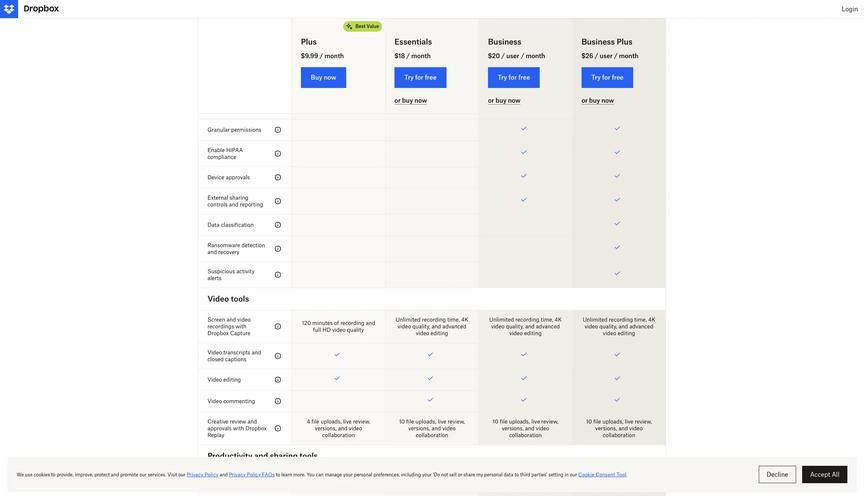 Task type: describe. For each thing, give the bounding box(es) containing it.
3 month from the left
[[526, 52, 546, 60]]

1 horizontal spatial sharing
[[270, 451, 298, 461]]

120 minutes of recording and full hd video quality
[[302, 320, 376, 333]]

standard image for suspicious activity alerts
[[274, 270, 283, 279]]

recovery
[[219, 249, 240, 255]]

1 free from the left
[[425, 74, 437, 81]]

permissions
[[231, 127, 262, 133]]

1 deliver from the left
[[425, 474, 442, 480]]

1 unlimited from the left
[[396, 316, 421, 323]]

and inside 120 minutes of recording and full hd video quality
[[366, 320, 376, 326]]

or for second or buy now button from the right
[[488, 97, 495, 104]]

1 horizontal spatial tools
[[300, 451, 318, 461]]

4 / from the left
[[521, 52, 525, 60]]

suspicious
[[208, 268, 235, 275]]

1 10 from the left
[[399, 418, 405, 425]]

2 10 file uploads, live review, versions, and video collaboration from the left
[[493, 418, 559, 438]]

business for business plus
[[582, 37, 615, 46]]

standard image for data classification
[[274, 221, 283, 230]]

1 100 from the left
[[458, 474, 467, 480]]

4
[[307, 418, 310, 425]]

video editing
[[208, 376, 241, 383]]

3 review, from the left
[[542, 418, 559, 425]]

versions, inside 4 file uploads, live review, versions, and video collaboration
[[315, 425, 337, 432]]

minutes
[[313, 320, 333, 326]]

login link
[[837, 0, 865, 18]]

live inside 4 file uploads, live review, versions, and video collaboration
[[343, 418, 352, 425]]

3 uploads, from the left
[[509, 418, 530, 425]]

2 or buy now button from the left
[[488, 97, 521, 104]]

review
[[230, 418, 246, 425]]

productivity and sharing tools
[[208, 451, 318, 461]]

replay
[[208, 432, 224, 438]]

/ for $20
[[502, 52, 505, 60]]

external
[[208, 195, 228, 201]]

detection
[[242, 242, 265, 249]]

now for second or buy now button from the right
[[509, 97, 521, 104]]

3 10 from the left
[[587, 418, 592, 425]]

video inside screen and video recordings with dropbox capture
[[238, 316, 251, 323]]

and inside ransomware detection and recovery
[[208, 249, 217, 255]]

3 for from the left
[[603, 74, 611, 81]]

try for try for free button corresponding to 3rd or buy now button
[[592, 74, 601, 81]]

1 brand and deliver up to 100 gb from the left
[[398, 474, 467, 487]]

standard image for video commenting
[[274, 397, 283, 406]]

granular permissions
[[208, 127, 262, 133]]

video for video commenting
[[208, 398, 222, 404]]

productivity
[[208, 451, 253, 461]]

dropbox for review
[[246, 425, 267, 432]]

and inside the external sharing controls and reporting
[[229, 201, 239, 208]]

2 unlimited recording time, 4k video quality, and advanced video editing from the left
[[490, 316, 562, 336]]

standard image for enable hipaa compliance
[[274, 149, 283, 158]]

try for free button for first or buy now button
[[395, 67, 447, 88]]

try for free button for 3rd or buy now button
[[582, 67, 634, 88]]

standard image for device approvals
[[274, 173, 283, 182]]

try for free for 3rd or buy now button
[[592, 74, 624, 81]]

hd
[[323, 327, 331, 333]]

deliver
[[316, 477, 333, 483]]

and inside video transcripts and closed captions
[[252, 349, 261, 356]]

controls
[[208, 201, 228, 208]]

4 review, from the left
[[635, 418, 653, 425]]

1 month from the left
[[325, 52, 344, 60]]

buy for first or buy now button
[[402, 97, 413, 104]]

/ for $26
[[595, 52, 599, 60]]

1 or buy now button from the left
[[395, 97, 427, 104]]

4 month from the left
[[620, 52, 639, 60]]

$18 / month
[[395, 52, 431, 60]]

data classification
[[208, 222, 254, 228]]

1 10 file uploads, live review, versions, and video collaboration from the left
[[399, 418, 465, 438]]

best value
[[356, 23, 379, 29]]

creative review and approvals with dropbox replay
[[208, 418, 267, 438]]

1 or buy now from the left
[[395, 97, 427, 104]]

business plus
[[582, 37, 633, 46]]

video for video tools
[[208, 294, 229, 304]]

and inside creative review and approvals with dropbox replay
[[248, 418, 257, 425]]

user for $26
[[600, 52, 613, 60]]

2 file from the left
[[407, 418, 414, 425]]

quality
[[347, 327, 364, 333]]

video commenting
[[208, 398, 255, 404]]

buy now
[[311, 74, 337, 81]]

2 4k from the left
[[555, 316, 562, 323]]

2 versions, from the left
[[409, 425, 431, 432]]

1 time, from the left
[[448, 316, 460, 323]]

brand inside brand and deliver up to 250 gb
[[585, 474, 600, 480]]

user for $20
[[507, 52, 520, 60]]

full
[[313, 327, 321, 333]]

deliver up to 2 gb
[[316, 477, 362, 483]]

try for try for free button for first or buy now button
[[405, 74, 414, 81]]

2 month from the left
[[412, 52, 431, 60]]

capture
[[230, 330, 251, 336]]

ransomware detection and recovery
[[208, 242, 265, 255]]

3 unlimited from the left
[[583, 316, 608, 323]]

1 brand from the left
[[398, 474, 413, 480]]

3 or buy now button from the left
[[582, 97, 615, 104]]

/ for $18
[[407, 52, 410, 60]]

2 quality, from the left
[[506, 323, 524, 330]]

1 for from the left
[[416, 74, 424, 81]]

up inside brand and deliver up to 250 gb
[[630, 474, 637, 480]]

creative
[[208, 418, 229, 425]]

2 advanced from the left
[[536, 323, 560, 330]]

compliance
[[208, 154, 237, 160]]

$26
[[582, 52, 594, 60]]

try for free button for second or buy now button from the right
[[488, 67, 540, 88]]

$9.99 / month
[[301, 52, 344, 60]]

6 / from the left
[[615, 52, 618, 60]]

3 or buy now from the left
[[582, 97, 615, 104]]

120
[[302, 320, 311, 326]]

2 live from the left
[[438, 418, 447, 425]]

now inside button
[[324, 74, 337, 81]]

/ for $9.99
[[320, 52, 323, 60]]

login
[[843, 5, 859, 13]]

buy for 3rd or buy now button
[[590, 97, 601, 104]]

try for second or buy now button from the right's try for free button
[[498, 74, 508, 81]]

4 uploads, from the left
[[603, 418, 624, 425]]

buy for second or buy now button from the right
[[496, 97, 507, 104]]

2 review, from the left
[[448, 418, 465, 425]]

0 horizontal spatial tools
[[231, 294, 249, 304]]

2 deliver from the left
[[519, 474, 536, 480]]

4 file from the left
[[594, 418, 602, 425]]

try for free for second or buy now button from the right
[[498, 74, 531, 81]]

approvals inside creative review and approvals with dropbox replay
[[208, 425, 232, 432]]

closed
[[208, 356, 224, 363]]

granular
[[208, 127, 230, 133]]

$20 / user / month
[[488, 52, 546, 60]]

4 file uploads, live review, versions, and video collaboration
[[307, 418, 371, 438]]



Task type: vqa. For each thing, say whether or not it's contained in the screenshot.
files associated with All files
no



Task type: locate. For each thing, give the bounding box(es) containing it.
hipaa
[[226, 147, 243, 153]]

2 business from the left
[[582, 37, 615, 46]]

file
[[312, 418, 320, 425], [407, 418, 414, 425], [500, 418, 508, 425], [594, 418, 602, 425]]

1 horizontal spatial free
[[519, 74, 531, 81]]

1 video from the top
[[208, 294, 229, 304]]

tools up "deliver"
[[300, 451, 318, 461]]

0 horizontal spatial or
[[395, 97, 401, 104]]

3 unlimited recording time, 4k video quality, and advanced video editing from the left
[[583, 316, 656, 336]]

2 brand and deliver up to 100 gb from the left
[[491, 474, 561, 487]]

1 plus from the left
[[301, 37, 317, 46]]

video
[[238, 316, 251, 323], [398, 323, 411, 330], [492, 323, 505, 330], [585, 323, 599, 330], [333, 327, 346, 333], [416, 330, 430, 336], [510, 330, 523, 336], [603, 330, 617, 336], [349, 425, 363, 432], [443, 425, 456, 432], [536, 425, 550, 432], [630, 425, 643, 432]]

2 horizontal spatial unlimited recording time, 4k video quality, and advanced video editing
[[583, 316, 656, 336]]

3 versions, from the left
[[502, 425, 524, 432]]

commenting
[[224, 398, 255, 404]]

and inside screen and video recordings with dropbox capture
[[227, 316, 236, 323]]

0 vertical spatial dropbox
[[208, 330, 229, 336]]

2 horizontal spatial try for free button
[[582, 67, 634, 88]]

and
[[229, 201, 239, 208], [208, 249, 217, 255], [227, 316, 236, 323], [366, 320, 376, 326], [432, 323, 441, 330], [526, 323, 535, 330], [619, 323, 629, 330], [252, 349, 261, 356], [248, 418, 257, 425], [338, 425, 348, 432], [432, 425, 441, 432], [526, 425, 535, 432], [619, 425, 629, 432], [254, 451, 268, 461], [414, 474, 424, 480], [508, 474, 517, 480], [601, 474, 611, 480]]

0 horizontal spatial brand and deliver up to 100 gb
[[398, 474, 467, 487]]

$18
[[395, 52, 405, 60]]

for down $20 / user / month
[[509, 74, 517, 81]]

video up screen
[[208, 294, 229, 304]]

0 horizontal spatial buy
[[402, 97, 413, 104]]

0 horizontal spatial or buy now button
[[395, 97, 427, 104]]

1 review, from the left
[[353, 418, 371, 425]]

approvals down creative
[[208, 425, 232, 432]]

brand and deliver up to 250 gb
[[585, 474, 655, 487]]

0 vertical spatial sharing
[[230, 195, 249, 201]]

1 horizontal spatial quality,
[[506, 323, 524, 330]]

3 live from the left
[[532, 418, 540, 425]]

100
[[458, 474, 467, 480], [551, 474, 561, 480]]

video inside 4 file uploads, live review, versions, and video collaboration
[[349, 425, 363, 432]]

brand and deliver up to 100 gb
[[398, 474, 467, 487], [491, 474, 561, 487]]

0 horizontal spatial time,
[[448, 316, 460, 323]]

4 standard image from the top
[[274, 221, 283, 230]]

2 horizontal spatial 10
[[587, 418, 592, 425]]

and inside brand and deliver up to 250 gb
[[601, 474, 611, 480]]

with inside creative review and approvals with dropbox replay
[[233, 425, 244, 432]]

now for first or buy now button
[[415, 97, 427, 104]]

1 horizontal spatial brand
[[491, 474, 507, 480]]

video transcripts and closed captions
[[208, 349, 261, 363]]

standard image
[[274, 125, 283, 134], [274, 149, 283, 158], [274, 173, 283, 182], [274, 221, 283, 230], [274, 244, 283, 253], [274, 352, 283, 361], [274, 397, 283, 406], [274, 424, 283, 433]]

and inside 4 file uploads, live review, versions, and video collaboration
[[338, 425, 348, 432]]

1 try for free button from the left
[[395, 67, 447, 88]]

2 free from the left
[[519, 74, 531, 81]]

sharing inside the external sharing controls and reporting
[[230, 195, 249, 201]]

2 horizontal spatial advanced
[[630, 323, 654, 330]]

0 horizontal spatial sharing
[[230, 195, 249, 201]]

3 file from the left
[[500, 418, 508, 425]]

1 horizontal spatial unlimited recording time, 4k video quality, and advanced video editing
[[490, 316, 562, 336]]

1 collaboration from the left
[[323, 432, 355, 438]]

activity
[[237, 268, 255, 275]]

1 horizontal spatial or buy now
[[488, 97, 521, 104]]

plus up $26 / user / month
[[617, 37, 633, 46]]

1 standard image from the top
[[274, 197, 283, 206]]

0 horizontal spatial advanced
[[443, 323, 467, 330]]

1 horizontal spatial try for free
[[498, 74, 531, 81]]

1 vertical spatial approvals
[[208, 425, 232, 432]]

plus
[[301, 37, 317, 46], [617, 37, 633, 46]]

4 video from the top
[[208, 398, 222, 404]]

2 horizontal spatial brand
[[585, 474, 600, 480]]

essentials
[[395, 37, 432, 46]]

0 horizontal spatial 10 file uploads, live review, versions, and video collaboration
[[399, 418, 465, 438]]

free down $18 / month
[[425, 74, 437, 81]]

unlimited
[[396, 316, 421, 323], [490, 316, 514, 323], [583, 316, 608, 323]]

$26 / user / month
[[582, 52, 639, 60]]

1 horizontal spatial unlimited
[[490, 316, 514, 323]]

1 horizontal spatial 10 file uploads, live review, versions, and video collaboration
[[493, 418, 559, 438]]

business
[[488, 37, 522, 46], [582, 37, 615, 46]]

enable
[[208, 147, 225, 153]]

0 vertical spatial tools
[[231, 294, 249, 304]]

2 try from the left
[[498, 74, 508, 81]]

free down $20 / user / month
[[519, 74, 531, 81]]

1 horizontal spatial or buy now button
[[488, 97, 521, 104]]

2 / from the left
[[407, 52, 410, 60]]

video for video editing
[[208, 376, 222, 383]]

0 horizontal spatial 4k
[[462, 316, 469, 323]]

1 horizontal spatial plus
[[617, 37, 633, 46]]

video up closed at the left bottom of the page
[[208, 349, 222, 356]]

try for free button down $20 / user / month
[[488, 67, 540, 88]]

1 vertical spatial dropbox
[[246, 425, 267, 432]]

try for free down $18 / month
[[405, 74, 437, 81]]

to
[[451, 474, 456, 480], [545, 474, 550, 480], [638, 474, 643, 480], [343, 477, 348, 483]]

2 time, from the left
[[541, 316, 554, 323]]

1 horizontal spatial advanced
[[536, 323, 560, 330]]

0 horizontal spatial 10
[[399, 418, 405, 425]]

1 try from the left
[[405, 74, 414, 81]]

try down the $20 on the top of page
[[498, 74, 508, 81]]

2 horizontal spatial try
[[592, 74, 601, 81]]

month
[[325, 52, 344, 60], [412, 52, 431, 60], [526, 52, 546, 60], [620, 52, 639, 60]]

dropbox for and
[[208, 330, 229, 336]]

1 horizontal spatial 100
[[551, 474, 561, 480]]

0 horizontal spatial brand
[[398, 474, 413, 480]]

3 try from the left
[[592, 74, 601, 81]]

with up capture
[[236, 323, 247, 330]]

collaboration
[[323, 432, 355, 438], [416, 432, 449, 438], [510, 432, 542, 438], [603, 432, 636, 438]]

3 4k from the left
[[649, 316, 656, 323]]

live
[[343, 418, 352, 425], [438, 418, 447, 425], [532, 418, 540, 425], [625, 418, 634, 425]]

2 user from the left
[[600, 52, 613, 60]]

or buy now button
[[395, 97, 427, 104], [488, 97, 521, 104], [582, 97, 615, 104]]

standard image for ransomware detection and recovery
[[274, 244, 283, 253]]

4k
[[462, 316, 469, 323], [555, 316, 562, 323], [649, 316, 656, 323]]

3 try for free button from the left
[[582, 67, 634, 88]]

recordings
[[208, 323, 234, 330]]

2 horizontal spatial 10 file uploads, live review, versions, and video collaboration
[[587, 418, 653, 438]]

2 horizontal spatial 4k
[[649, 316, 656, 323]]

dropbox down review
[[246, 425, 267, 432]]

1 horizontal spatial business
[[582, 37, 615, 46]]

buy
[[311, 74, 323, 81]]

1 vertical spatial with
[[233, 425, 244, 432]]

0 horizontal spatial 100
[[458, 474, 467, 480]]

buy now button
[[301, 67, 346, 88]]

advanced
[[443, 323, 467, 330], [536, 323, 560, 330], [630, 323, 654, 330]]

plus up "$9.99"
[[301, 37, 317, 46]]

1 business from the left
[[488, 37, 522, 46]]

with for and
[[236, 323, 247, 330]]

1 horizontal spatial buy
[[496, 97, 507, 104]]

unlimited recording time, 4k video quality, and advanced video editing
[[396, 316, 469, 336], [490, 316, 562, 336], [583, 316, 656, 336]]

try for free down $26 / user / month
[[592, 74, 624, 81]]

device
[[208, 174, 225, 181]]

3 standard image from the top
[[274, 173, 283, 182]]

with inside screen and video recordings with dropbox capture
[[236, 323, 247, 330]]

standard image
[[274, 197, 283, 206], [274, 270, 283, 279], [274, 322, 283, 331], [274, 375, 283, 384]]

1 horizontal spatial deliver
[[519, 474, 536, 480]]

1 uploads, from the left
[[321, 418, 342, 425]]

3 deliver from the left
[[612, 474, 629, 480]]

or for 3rd or buy now button
[[582, 97, 588, 104]]

or
[[395, 97, 401, 104], [488, 97, 495, 104], [582, 97, 588, 104]]

4 collaboration from the left
[[603, 432, 636, 438]]

video for video transcripts and closed captions
[[208, 349, 222, 356]]

try for free down $20 / user / month
[[498, 74, 531, 81]]

1 horizontal spatial user
[[600, 52, 613, 60]]

0 horizontal spatial dropbox
[[208, 330, 229, 336]]

2 horizontal spatial try for free
[[592, 74, 624, 81]]

0 horizontal spatial free
[[425, 74, 437, 81]]

data
[[208, 222, 220, 228]]

dropbox inside screen and video recordings with dropbox capture
[[208, 330, 229, 336]]

3 collaboration from the left
[[510, 432, 542, 438]]

1 vertical spatial tools
[[300, 451, 318, 461]]

2 horizontal spatial time,
[[635, 316, 647, 323]]

3 or from the left
[[582, 97, 588, 104]]

review,
[[353, 418, 371, 425], [448, 418, 465, 425], [542, 418, 559, 425], [635, 418, 653, 425]]

uploads,
[[321, 418, 342, 425], [416, 418, 437, 425], [509, 418, 530, 425], [603, 418, 624, 425]]

collaboration inside 4 file uploads, live review, versions, and video collaboration
[[323, 432, 355, 438]]

0 vertical spatial approvals
[[226, 174, 250, 181]]

2 video from the top
[[208, 349, 222, 356]]

not included image
[[292, 55, 385, 76], [292, 76, 385, 98], [292, 98, 385, 119], [386, 98, 479, 119], [292, 119, 385, 141], [386, 119, 479, 141], [292, 141, 385, 167], [386, 141, 479, 167], [292, 167, 385, 188], [386, 167, 479, 188], [292, 188, 385, 214], [386, 188, 479, 214], [292, 215, 385, 236], [386, 215, 479, 236], [479, 215, 573, 236], [292, 236, 385, 262], [386, 236, 479, 262], [479, 236, 573, 262], [292, 262, 385, 288], [386, 262, 479, 288], [479, 262, 573, 288], [292, 391, 385, 412]]

1 horizontal spatial time,
[[541, 316, 554, 323]]

of
[[334, 320, 339, 326]]

2 standard image from the top
[[274, 149, 283, 158]]

2 horizontal spatial for
[[603, 74, 611, 81]]

2 uploads, from the left
[[416, 418, 437, 425]]

quality,
[[413, 323, 431, 330], [506, 323, 524, 330], [600, 323, 618, 330]]

2 10 from the left
[[493, 418, 499, 425]]

up
[[443, 474, 450, 480], [537, 474, 543, 480], [630, 474, 637, 480], [335, 477, 341, 483]]

business for business
[[488, 37, 522, 46]]

recording
[[422, 316, 446, 323], [516, 316, 540, 323], [609, 316, 633, 323], [341, 320, 365, 326]]

gb
[[354, 477, 362, 483], [428, 480, 437, 487], [522, 480, 530, 487], [616, 480, 624, 487]]

2 horizontal spatial or
[[582, 97, 588, 104]]

brand
[[398, 474, 413, 480], [491, 474, 507, 480], [585, 474, 600, 480]]

2 unlimited from the left
[[490, 316, 514, 323]]

2 standard image from the top
[[274, 270, 283, 279]]

value
[[367, 23, 379, 29]]

device approvals
[[208, 174, 250, 181]]

user right the $20 on the top of page
[[507, 52, 520, 60]]

2 for from the left
[[509, 74, 517, 81]]

2 brand from the left
[[491, 474, 507, 480]]

2 try for free from the left
[[498, 74, 531, 81]]

0 horizontal spatial plus
[[301, 37, 317, 46]]

10 file uploads, live review, versions, and video collaboration
[[399, 418, 465, 438], [493, 418, 559, 438], [587, 418, 653, 438]]

1 horizontal spatial 4k
[[555, 316, 562, 323]]

dropbox inside creative review and approvals with dropbox replay
[[246, 425, 267, 432]]

try for free
[[405, 74, 437, 81], [498, 74, 531, 81], [592, 74, 624, 81]]

0 horizontal spatial unlimited recording time, 4k video quality, and advanced video editing
[[396, 316, 469, 336]]

standard image for creative review and approvals with dropbox replay
[[274, 424, 283, 433]]

business up the $20 on the top of page
[[488, 37, 522, 46]]

business up $26
[[582, 37, 615, 46]]

file inside 4 file uploads, live review, versions, and video collaboration
[[312, 418, 320, 425]]

1 horizontal spatial dropbox
[[246, 425, 267, 432]]

tools down suspicious activity alerts
[[231, 294, 249, 304]]

standard image for external sharing controls and reporting
[[274, 197, 283, 206]]

screen
[[208, 316, 225, 323]]

1 advanced from the left
[[443, 323, 467, 330]]

versions,
[[315, 425, 337, 432], [409, 425, 431, 432], [502, 425, 524, 432], [596, 425, 618, 432]]

try for free button down $18 / month
[[395, 67, 447, 88]]

review, inside 4 file uploads, live review, versions, and video collaboration
[[353, 418, 371, 425]]

4 standard image from the top
[[274, 375, 283, 384]]

free down $26 / user / month
[[612, 74, 624, 81]]

1 unlimited recording time, 4k video quality, and advanced video editing from the left
[[396, 316, 469, 336]]

gb inside brand and deliver up to 250 gb
[[616, 480, 624, 487]]

recording inside 120 minutes of recording and full hd video quality
[[341, 320, 365, 326]]

free
[[425, 74, 437, 81], [519, 74, 531, 81], [612, 74, 624, 81]]

1 horizontal spatial 10
[[493, 418, 499, 425]]

3 quality, from the left
[[600, 323, 618, 330]]

with for review
[[233, 425, 244, 432]]

1 user from the left
[[507, 52, 520, 60]]

0 horizontal spatial deliver
[[425, 474, 442, 480]]

alerts
[[208, 275, 222, 281]]

for down $26 / user / month
[[603, 74, 611, 81]]

for
[[416, 74, 424, 81], [509, 74, 517, 81], [603, 74, 611, 81]]

2 plus from the left
[[617, 37, 633, 46]]

video tools
[[208, 294, 249, 304]]

or buy now
[[395, 97, 427, 104], [488, 97, 521, 104], [582, 97, 615, 104]]

1 quality, from the left
[[413, 323, 431, 330]]

for down $18 / month
[[416, 74, 424, 81]]

suspicious activity alerts
[[208, 268, 255, 281]]

2 horizontal spatial buy
[[590, 97, 601, 104]]

dropbox down recordings
[[208, 330, 229, 336]]

2 horizontal spatial quality,
[[600, 323, 618, 330]]

2
[[349, 477, 352, 483]]

uploads, inside 4 file uploads, live review, versions, and video collaboration
[[321, 418, 342, 425]]

3 advanced from the left
[[630, 323, 654, 330]]

or for first or buy now button
[[395, 97, 401, 104]]

0 horizontal spatial unlimited
[[396, 316, 421, 323]]

0 horizontal spatial for
[[416, 74, 424, 81]]

included element
[[292, 33, 385, 54], [292, 494, 385, 496], [479, 494, 573, 496], [573, 494, 666, 496]]

1 horizontal spatial try for free button
[[488, 67, 540, 88]]

standard image for granular permissions
[[274, 125, 283, 134]]

1 vertical spatial sharing
[[270, 451, 298, 461]]

4 live from the left
[[625, 418, 634, 425]]

$9.99
[[301, 52, 318, 60]]

3 10 file uploads, live review, versions, and video collaboration from the left
[[587, 418, 653, 438]]

1 horizontal spatial for
[[509, 74, 517, 81]]

2 or buy now from the left
[[488, 97, 521, 104]]

screen and video recordings with dropbox capture
[[208, 316, 251, 336]]

0 horizontal spatial or buy now
[[395, 97, 427, 104]]

1 horizontal spatial or
[[488, 97, 495, 104]]

6 standard image from the top
[[274, 352, 283, 361]]

classification
[[221, 222, 254, 228]]

3 try for free from the left
[[592, 74, 624, 81]]

3 / from the left
[[502, 52, 505, 60]]

0 horizontal spatial try for free
[[405, 74, 437, 81]]

standard image for video editing
[[274, 375, 283, 384]]

1 buy from the left
[[402, 97, 413, 104]]

user down business plus
[[600, 52, 613, 60]]

1 try for free from the left
[[405, 74, 437, 81]]

1 live from the left
[[343, 418, 352, 425]]

approvals right device
[[226, 174, 250, 181]]

try down $26
[[592, 74, 601, 81]]

3 standard image from the top
[[274, 322, 283, 331]]

250
[[645, 474, 655, 480]]

2 100 from the left
[[551, 474, 561, 480]]

enable hipaa compliance
[[208, 147, 243, 160]]

2 horizontal spatial deliver
[[612, 474, 629, 480]]

4 versions, from the left
[[596, 425, 618, 432]]

sharing
[[230, 195, 249, 201], [270, 451, 298, 461]]

with down review
[[233, 425, 244, 432]]

1 standard image from the top
[[274, 125, 283, 134]]

reporting
[[240, 201, 263, 208]]

best
[[356, 23, 366, 29]]

1 horizontal spatial try
[[498, 74, 508, 81]]

video inside 120 minutes of recording and full hd video quality
[[333, 327, 346, 333]]

external sharing controls and reporting
[[208, 195, 263, 208]]

3 brand from the left
[[585, 474, 600, 480]]

1 4k from the left
[[462, 316, 469, 323]]

try down $18 / month
[[405, 74, 414, 81]]

2 horizontal spatial or buy now button
[[582, 97, 615, 104]]

video up creative
[[208, 398, 222, 404]]

try
[[405, 74, 414, 81], [498, 74, 508, 81], [592, 74, 601, 81]]

2 horizontal spatial free
[[612, 74, 624, 81]]

0 horizontal spatial quality,
[[413, 323, 431, 330]]

0 horizontal spatial try for free button
[[395, 67, 447, 88]]

tools
[[231, 294, 249, 304], [300, 451, 318, 461]]

deliver inside brand and deliver up to 250 gb
[[612, 474, 629, 480]]

to inside brand and deliver up to 250 gb
[[638, 474, 643, 480]]

ransomware
[[208, 242, 240, 249]]

approvals
[[226, 174, 250, 181], [208, 425, 232, 432]]

transcripts
[[224, 349, 251, 356]]

video inside video transcripts and closed captions
[[208, 349, 222, 356]]

video down closed at the left bottom of the page
[[208, 376, 222, 383]]

try for free button down $26 / user / month
[[582, 67, 634, 88]]

now for 3rd or buy now button
[[602, 97, 615, 104]]

3 video from the top
[[208, 376, 222, 383]]

standard image for screen and video recordings with dropbox capture
[[274, 322, 283, 331]]

0 horizontal spatial try
[[405, 74, 414, 81]]

1 or from the left
[[395, 97, 401, 104]]

3 free from the left
[[612, 74, 624, 81]]

1 file from the left
[[312, 418, 320, 425]]

editing
[[431, 330, 449, 336], [525, 330, 542, 336], [618, 330, 636, 336], [224, 376, 241, 383]]

10
[[399, 418, 405, 425], [493, 418, 499, 425], [587, 418, 592, 425]]

1 horizontal spatial brand and deliver up to 100 gb
[[491, 474, 561, 487]]

0 horizontal spatial user
[[507, 52, 520, 60]]

3 time, from the left
[[635, 316, 647, 323]]

$20
[[488, 52, 500, 60]]

try for free for first or buy now button
[[405, 74, 437, 81]]

2 collaboration from the left
[[416, 432, 449, 438]]

2 horizontal spatial or buy now
[[582, 97, 615, 104]]

captions
[[225, 356, 247, 363]]

0 horizontal spatial business
[[488, 37, 522, 46]]

deliver
[[425, 474, 442, 480], [519, 474, 536, 480], [612, 474, 629, 480]]

0 vertical spatial with
[[236, 323, 247, 330]]

3 buy from the left
[[590, 97, 601, 104]]

2 horizontal spatial unlimited
[[583, 316, 608, 323]]

7 standard image from the top
[[274, 397, 283, 406]]

user
[[507, 52, 520, 60], [600, 52, 613, 60]]

now
[[324, 74, 337, 81], [415, 97, 427, 104], [509, 97, 521, 104], [602, 97, 615, 104]]

standard image for video transcripts and closed captions
[[274, 352, 283, 361]]



